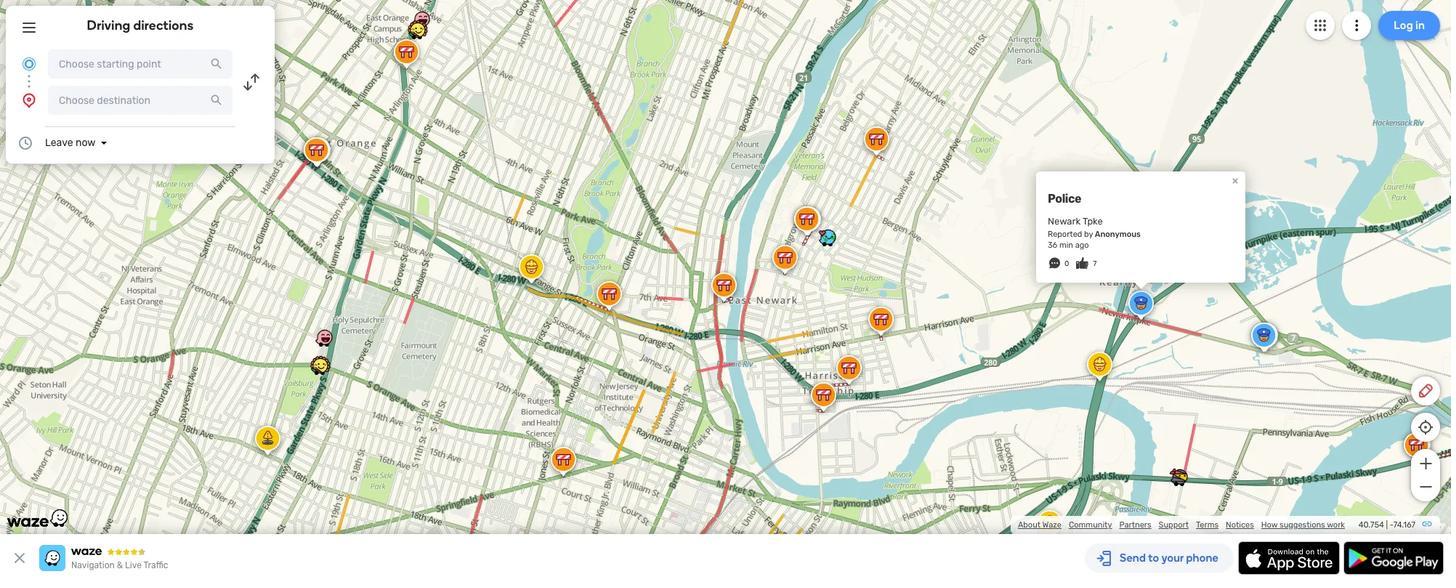 Task type: vqa. For each thing, say whether or not it's contained in the screenshot.
USA in Chinatown San Francisco, CA, USA
no



Task type: describe. For each thing, give the bounding box(es) containing it.
Choose starting point text field
[[48, 49, 233, 78]]

about waze link
[[1018, 520, 1062, 530]]

waze
[[1042, 520, 1062, 530]]

terms
[[1196, 520, 1219, 530]]

current location image
[[20, 55, 38, 73]]

|
[[1386, 520, 1388, 530]]

40.754
[[1359, 520, 1384, 530]]

support link
[[1159, 520, 1189, 530]]

live
[[125, 560, 142, 570]]

notices
[[1226, 520, 1254, 530]]

zoom in image
[[1417, 455, 1435, 472]]

about
[[1018, 520, 1041, 530]]

suggestions
[[1280, 520, 1325, 530]]

support
[[1159, 520, 1189, 530]]

link image
[[1421, 518, 1433, 530]]

driving directions
[[87, 17, 194, 33]]

navigation & live traffic
[[71, 560, 168, 570]]

community
[[1069, 520, 1112, 530]]

-
[[1390, 520, 1393, 530]]

Choose destination text field
[[48, 86, 233, 115]]

navigation
[[71, 560, 115, 570]]

location image
[[20, 92, 38, 109]]

community link
[[1069, 520, 1112, 530]]



Task type: locate. For each thing, give the bounding box(es) containing it.
partners link
[[1119, 520, 1151, 530]]

police
[[1048, 192, 1081, 205], [1048, 192, 1081, 205]]

&
[[117, 560, 123, 570]]

reported
[[1048, 230, 1082, 239], [1048, 230, 1082, 239]]

newark tpke reported by anonymous 36 min ago
[[1048, 216, 1141, 250], [1048, 216, 1141, 250]]

about waze community partners support terms notices how suggestions work
[[1018, 520, 1345, 530]]

tpke
[[1083, 216, 1103, 227], [1083, 216, 1103, 227]]

partners
[[1119, 520, 1151, 530]]

terms link
[[1196, 520, 1219, 530]]

pencil image
[[1417, 382, 1434, 400]]

leave
[[45, 137, 73, 149]]

×
[[1232, 174, 1239, 187], [1232, 174, 1239, 187]]

work
[[1327, 520, 1345, 530]]

now
[[76, 137, 96, 149]]

× link
[[1229, 174, 1242, 187], [1229, 174, 1242, 187]]

directions
[[133, 17, 194, 33]]

leave now
[[45, 137, 96, 149]]

40.754 | -74.167
[[1359, 520, 1415, 530]]

clock image
[[17, 134, 34, 152]]

min
[[1059, 241, 1073, 250], [1059, 241, 1073, 250]]

anonymous
[[1095, 230, 1141, 239], [1095, 230, 1141, 239]]

zoom out image
[[1417, 478, 1435, 496]]

by
[[1084, 230, 1093, 239], [1084, 230, 1093, 239]]

how
[[1261, 520, 1278, 530]]

driving
[[87, 17, 130, 33]]

x image
[[11, 549, 28, 567]]

how suggestions work link
[[1261, 520, 1345, 530]]

7
[[1093, 259, 1097, 268], [1093, 259, 1097, 268]]

74.167
[[1393, 520, 1415, 530]]

0
[[1065, 259, 1069, 268], [1065, 259, 1069, 268]]

traffic
[[143, 560, 168, 570]]

36
[[1048, 241, 1057, 250], [1048, 241, 1057, 250]]

ago
[[1075, 241, 1089, 250], [1075, 241, 1089, 250]]

notices link
[[1226, 520, 1254, 530]]

newark
[[1048, 216, 1081, 227], [1048, 216, 1081, 227]]



